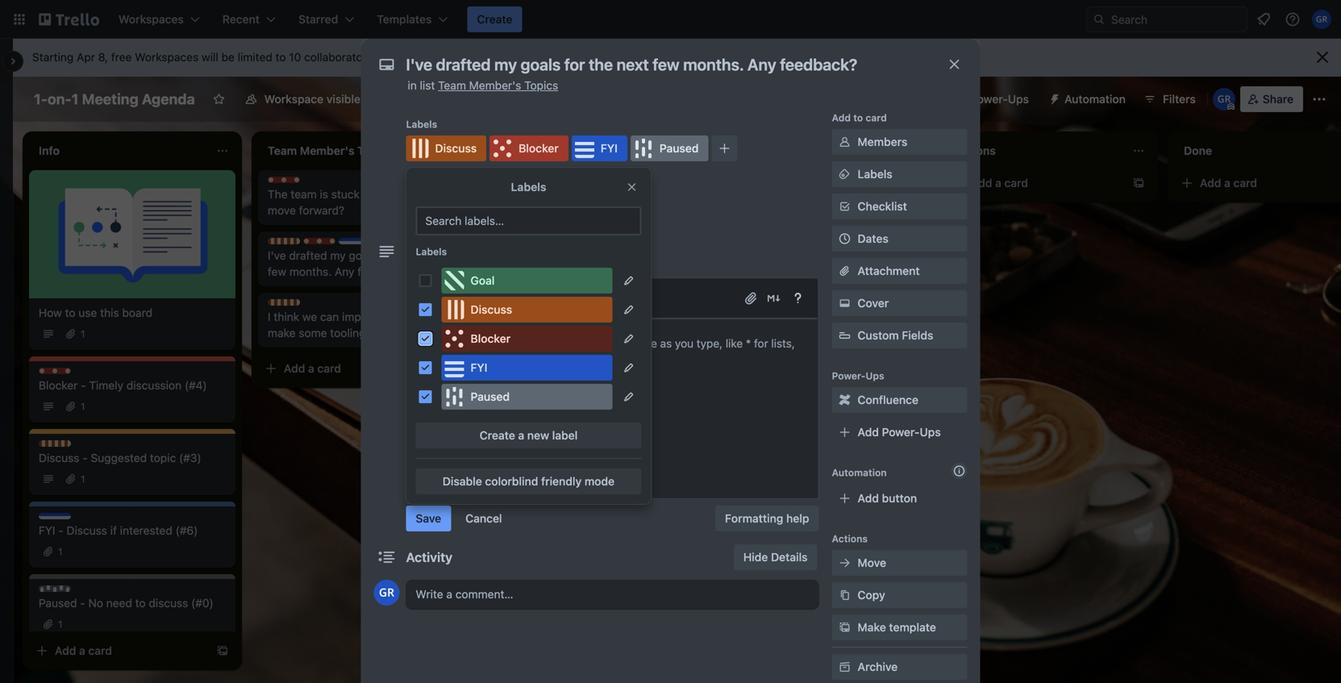 Task type: vqa. For each thing, say whether or not it's contained in the screenshot.
first Due from the bottom of the page
no



Task type: locate. For each thing, give the bounding box(es) containing it.
workspace
[[264, 92, 324, 106]]

Write a comment text field
[[406, 580, 819, 609]]

color: red, title: "blocker" element up 'move' on the left top of page
[[268, 177, 319, 189]]

- for paused
[[80, 597, 85, 610]]

create button
[[468, 6, 522, 32]]

if inside discuss i think we can improve velocity if we make some tooling changes.
[[430, 310, 437, 324]]

color: red, title: "blocker" element
[[490, 136, 569, 161], [268, 177, 319, 189], [303, 238, 355, 250], [442, 326, 613, 352], [39, 368, 90, 380]]

changes.
[[369, 326, 416, 340]]

(#4)
[[185, 379, 207, 392]]

filters
[[1163, 92, 1196, 106]]

power-ups
[[971, 92, 1030, 106], [832, 370, 885, 382]]

1 horizontal spatial the
[[497, 249, 514, 262]]

cancel
[[466, 512, 502, 525]]

- inside paused paused - no need to discuss (#0)
[[80, 597, 85, 610]]

0 horizontal spatial create from template… image
[[216, 645, 229, 658]]

power-ups inside power-ups button
[[971, 92, 1030, 106]]

create from template… image
[[1133, 177, 1146, 190], [445, 362, 458, 375]]

my
[[330, 249, 346, 262]]

description
[[406, 244, 477, 259]]

sm image right power-ups button
[[1042, 86, 1065, 109]]

0 vertical spatial create from template… image
[[1133, 177, 1146, 190]]

bold ⌘b image
[[464, 289, 483, 308]]

discuss - suggested topic (#3) link
[[39, 450, 226, 466]]

0 horizontal spatial if
[[110, 524, 117, 537]]

0 vertical spatial if
[[430, 310, 437, 324]]

0 horizontal spatial automation
[[832, 467, 887, 478]]

1 horizontal spatial power-ups
[[971, 92, 1030, 106]]

sm image inside the "labels" link
[[837, 166, 853, 182]]

sm image left cover
[[837, 295, 853, 311]]

None text field
[[398, 50, 931, 79]]

1 horizontal spatial goal
[[742, 268, 763, 279]]

- for discuss
[[82, 451, 88, 465]]

members
[[858, 135, 908, 148]]

star or unstar board image
[[213, 93, 226, 106]]

0 vertical spatial create
[[477, 13, 513, 26]]

hide
[[744, 551, 768, 564]]

0 horizontal spatial the
[[397, 249, 414, 262]]

1 right 1-
[[72, 90, 79, 108]]

move
[[268, 204, 296, 217]]

sm image inside "copy" link
[[837, 587, 853, 604]]

sm image for labels
[[837, 166, 853, 182]]

activity
[[406, 550, 453, 565]]

open information menu image
[[1285, 11, 1301, 27]]

topic
[[150, 451, 176, 465]]

1 vertical spatial ups
[[866, 370, 885, 382]]

color: black, title: "paused" element
[[631, 136, 709, 161], [374, 238, 425, 250], [442, 384, 613, 410], [39, 586, 89, 598]]

add to card
[[832, 112, 887, 123]]

sm image inside move link
[[837, 555, 853, 571]]

sm image
[[1042, 86, 1065, 109], [411, 198, 427, 215], [837, 295, 853, 311], [837, 392, 853, 408], [837, 587, 853, 604], [837, 620, 853, 636]]

1 horizontal spatial greg robinson (gregrobinson96) image
[[1313, 10, 1332, 29]]

the
[[397, 249, 414, 262], [497, 249, 514, 262]]

team
[[438, 79, 466, 92]]

1 vertical spatial power-
[[832, 370, 866, 382]]

- inside blocker blocker - timely discussion (#4)
[[81, 379, 86, 392]]

1 vertical spatial greg robinson (gregrobinson96) image
[[374, 580, 400, 606]]

- inside discuss discuss - suggested topic (#3)
[[82, 451, 88, 465]]

1 the from the left
[[397, 249, 414, 262]]

create from template… image
[[904, 314, 917, 327], [216, 645, 229, 658]]

2 sm image from the top
[[837, 166, 853, 182]]

labels down 'list'
[[406, 119, 437, 130]]

- for fyi
[[58, 524, 64, 537]]

0 horizontal spatial power-
[[832, 370, 866, 382]]

we right how
[[439, 188, 454, 201]]

goal up bold ⌘b icon
[[471, 274, 495, 287]]

discuss up some
[[284, 300, 320, 311]]

0 vertical spatial power-ups
[[971, 92, 1030, 106]]

0 vertical spatial automation
[[1065, 92, 1126, 106]]

discuss up notifications
[[435, 142, 477, 155]]

goal inside goal best practice blog
[[742, 268, 763, 279]]

discuss inside discuss can you please give feedback on the report?
[[513, 223, 550, 234]]

friendly
[[541, 475, 582, 488]]

1 vertical spatial create from template… image
[[445, 362, 458, 375]]

0 horizontal spatial ups
[[866, 370, 885, 382]]

3 sm image from the top
[[837, 555, 853, 571]]

link image
[[581, 289, 601, 308]]

new
[[528, 429, 550, 442]]

be
[[222, 50, 235, 64]]

create inside button
[[477, 13, 513, 26]]

create for create
[[477, 13, 513, 26]]

colorblind
[[485, 475, 538, 488]]

goal up 'attach and insert link' icon
[[742, 268, 763, 279]]

labels up checklist
[[858, 167, 893, 181]]

can inside blocker the team is stuck on x, how can we move forward?
[[417, 188, 436, 201]]

1 down discuss discuss - suggested topic (#3)
[[81, 474, 85, 485]]

blocker up discuss new training program
[[519, 142, 559, 155]]

mentor another developer link
[[726, 232, 913, 248]]

custom fields button
[[832, 328, 968, 344]]

move link
[[832, 550, 968, 576]]

save button
[[406, 506, 451, 532]]

interested
[[120, 524, 173, 537]]

1 horizontal spatial automation
[[1065, 92, 1126, 106]]

checklist
[[858, 200, 908, 213]]

blocker - timely discussion (#4) link
[[39, 378, 226, 394]]

color: green, title: "goal" element down report?
[[442, 268, 613, 294]]

collaborator
[[474, 50, 536, 64]]

sm image inside cover 'link'
[[837, 295, 853, 311]]

create inside "button"
[[480, 429, 515, 442]]

a
[[996, 176, 1002, 190], [1225, 176, 1231, 190], [537, 284, 544, 298], [767, 313, 773, 327], [308, 362, 315, 375], [518, 429, 525, 442], [79, 644, 85, 658]]

can right how
[[417, 188, 436, 201]]

attachment button
[[832, 258, 968, 284]]

limited
[[238, 50, 273, 64]]

blocker left is
[[284, 178, 319, 189]]

is
[[320, 188, 328, 201]]

blocker up any
[[320, 239, 355, 250]]

team member's topics link
[[438, 79, 558, 92]]

team
[[291, 188, 317, 201]]

sm image left copy
[[837, 587, 853, 604]]

the down can
[[497, 249, 514, 262]]

to
[[276, 50, 286, 64], [854, 112, 864, 123], [65, 306, 75, 320], [135, 597, 146, 610]]

ups up confluence
[[866, 370, 885, 382]]

disable colorblind friendly mode
[[443, 475, 615, 488]]

fyi
[[601, 142, 618, 155], [355, 239, 370, 250], [471, 361, 488, 374], [55, 514, 70, 525], [39, 524, 55, 537]]

automation left filters button
[[1065, 92, 1126, 106]]

sm image for archive
[[837, 659, 853, 675]]

the inside discuss can you please give feedback on the report?
[[497, 249, 514, 262]]

create left the new
[[480, 429, 515, 442]]

sm image inside automation button
[[1042, 86, 1065, 109]]

improve
[[342, 310, 384, 324]]

sm image inside watch button
[[411, 198, 427, 215]]

1 vertical spatial on
[[656, 233, 669, 246]]

1 horizontal spatial can
[[417, 188, 436, 201]]

discuss blocker fyi
[[284, 239, 370, 250]]

open help dialog image
[[789, 289, 808, 308]]

to left use
[[65, 306, 75, 320]]

color: orange, title: "discuss" element up make
[[268, 299, 320, 311]]

0 vertical spatial ups
[[1008, 92, 1030, 106]]

discuss inside discuss i think we can improve velocity if we make some tooling changes.
[[284, 300, 320, 311]]

attachment
[[858, 264, 920, 278]]

if left interested
[[110, 524, 117, 537]]

2 vertical spatial ups
[[920, 426, 941, 439]]

forward?
[[299, 204, 345, 217]]

sm image
[[837, 134, 853, 150], [837, 166, 853, 182], [837, 555, 853, 571], [837, 659, 853, 675]]

greg robinson (gregrobinson96) image
[[1313, 10, 1332, 29], [374, 580, 400, 606]]

0 vertical spatial create from template… image
[[904, 314, 917, 327]]

if right the velocity at top left
[[430, 310, 437, 324]]

color: orange, title: "discuss" element up search labels… text box
[[497, 177, 550, 189]]

sm image for members
[[837, 134, 853, 150]]

card
[[866, 112, 887, 123], [1005, 176, 1029, 190], [1234, 176, 1258, 190], [547, 284, 570, 298], [776, 313, 800, 327], [317, 362, 341, 375], [88, 644, 112, 658]]

0 horizontal spatial color: green, title: "goal" element
[[442, 268, 613, 294]]

more
[[411, 50, 438, 64]]

blocker
[[519, 142, 559, 155], [284, 178, 319, 189], [320, 239, 355, 250], [471, 332, 511, 345], [55, 369, 90, 380], [39, 379, 78, 392]]

hide details link
[[734, 545, 818, 570]]

1 vertical spatial create
[[480, 429, 515, 442]]

sm image left watch
[[411, 198, 427, 215]]

0 horizontal spatial on
[[363, 188, 376, 201]]

automation up add button
[[832, 467, 887, 478]]

power- inside button
[[971, 92, 1008, 106]]

on left x,
[[363, 188, 376, 201]]

0 horizontal spatial greg robinson (gregrobinson96) image
[[374, 580, 400, 606]]

create up collaborator
[[477, 13, 513, 26]]

will
[[202, 50, 218, 64]]

1 inside text box
[[72, 90, 79, 108]]

add inside add power-ups link
[[858, 426, 879, 439]]

sm image for confluence
[[837, 392, 853, 408]]

1 vertical spatial power-ups
[[832, 370, 885, 382]]

2 vertical spatial power-
[[882, 426, 920, 439]]

2 horizontal spatial power-
[[971, 92, 1008, 106]]

1 down blocker blocker - timely discussion (#4)
[[81, 401, 85, 412]]

goal for goal best practice blog
[[742, 268, 763, 279]]

10
[[289, 50, 301, 64]]

1 horizontal spatial color: green, title: "goal" element
[[726, 267, 763, 279]]

1 down paused paused - no need to discuss (#0)
[[58, 619, 63, 630]]

1 vertical spatial if
[[110, 524, 117, 537]]

2 the from the left
[[497, 249, 514, 262]]

share button
[[1241, 86, 1304, 112]]

make template
[[858, 621, 937, 634]]

discuss up report?
[[513, 223, 550, 234]]

sm image left make
[[837, 620, 853, 636]]

2 horizontal spatial ups
[[1008, 92, 1030, 106]]

best practice blog link
[[726, 277, 913, 293]]

color: orange, title: "discuss" element up report?
[[497, 222, 550, 234]]

- inside fyi fyi - discuss if interested (#6)
[[58, 524, 64, 537]]

mentor
[[726, 233, 763, 246]]

0 vertical spatial greg robinson (gregrobinson96) image
[[1313, 10, 1332, 29]]

0 vertical spatial power-
[[971, 92, 1008, 106]]

0 vertical spatial on
[[363, 188, 376, 201]]

power-
[[971, 92, 1008, 106], [832, 370, 866, 382], [882, 426, 920, 439]]

sm image for automation
[[1042, 86, 1065, 109]]

sm image inside make template link
[[837, 620, 853, 636]]

color: black, title: "paused" element up close popover icon
[[631, 136, 709, 161]]

i've drafted my goals for the next few months. any feedback?
[[268, 249, 440, 278]]

1
[[72, 90, 79, 108], [81, 328, 85, 340], [81, 401, 85, 412], [81, 474, 85, 485], [58, 546, 63, 558], [58, 619, 63, 630]]

1 horizontal spatial on
[[656, 233, 669, 246]]

add a card button
[[946, 170, 1123, 196], [1175, 170, 1342, 196], [487, 278, 665, 304], [716, 307, 894, 333], [258, 356, 436, 382], [29, 638, 207, 664]]

i
[[268, 310, 271, 324]]

blocker down italic ⌘i icon
[[471, 332, 511, 345]]

sm image inside archive link
[[837, 659, 853, 675]]

color: green, title: "goal" element
[[726, 267, 763, 279], [442, 268, 613, 294]]

the right for
[[397, 249, 414, 262]]

on right feedback on the left top of page
[[656, 233, 669, 246]]

discuss i think we can improve velocity if we make some tooling changes.
[[268, 300, 455, 340]]

1 sm image from the top
[[837, 134, 853, 150]]

color: orange, title: "discuss" element up months. at left top
[[268, 238, 320, 250]]

sm image inside members link
[[837, 134, 853, 150]]

ups left automation button
[[1008, 92, 1030, 106]]

in list team member's topics
[[408, 79, 558, 92]]

color: orange, title: "discuss" element down report?
[[442, 297, 613, 323]]

can inside discuss i think we can improve velocity if we make some tooling changes.
[[320, 310, 339, 324]]

0 vertical spatial can
[[417, 188, 436, 201]]

to right need at the left of the page
[[135, 597, 146, 610]]

to left 10
[[276, 50, 286, 64]]

ups up add button 'button'
[[920, 426, 941, 439]]

discuss up search labels… text box
[[513, 178, 550, 189]]

discuss left interested
[[67, 524, 107, 537]]

about
[[441, 50, 471, 64]]

cover link
[[832, 290, 968, 316]]

ups inside button
[[1008, 92, 1030, 106]]

1 horizontal spatial create from template… image
[[1133, 177, 1146, 190]]

(#3)
[[179, 451, 201, 465]]

formatting help
[[725, 512, 810, 525]]

filters button
[[1139, 86, 1201, 112]]

0 horizontal spatial goal
[[471, 274, 495, 287]]

labels right for
[[416, 246, 447, 257]]

color: blue, title: "fyi" element
[[572, 136, 628, 161], [339, 238, 371, 250], [442, 355, 613, 381], [39, 513, 71, 525]]

practice
[[753, 278, 795, 291]]

can up some
[[320, 310, 339, 324]]

0 horizontal spatial power-ups
[[832, 370, 885, 382]]

1 horizontal spatial if
[[430, 310, 437, 324]]

color: orange, title: "discuss" element
[[406, 136, 487, 161], [497, 177, 550, 189], [497, 222, 550, 234], [268, 238, 320, 250], [442, 297, 613, 323], [268, 299, 320, 311], [39, 441, 91, 453]]

can
[[417, 188, 436, 201], [320, 310, 339, 324]]

paused
[[660, 142, 699, 155], [391, 239, 425, 250], [471, 390, 510, 403], [55, 587, 89, 598], [39, 597, 77, 610]]

- for blocker
[[81, 379, 86, 392]]

1 horizontal spatial power-
[[882, 426, 920, 439]]

create
[[477, 13, 513, 26], [480, 429, 515, 442]]

1 horizontal spatial ups
[[920, 426, 941, 439]]

1 vertical spatial can
[[320, 310, 339, 324]]

0 horizontal spatial can
[[320, 310, 339, 324]]

discuss up months. at left top
[[284, 239, 320, 250]]

4 sm image from the top
[[837, 659, 853, 675]]

sm image left confluence
[[837, 392, 853, 408]]

-
[[81, 379, 86, 392], [82, 451, 88, 465], [58, 524, 64, 537], [80, 597, 85, 610]]

discussion
[[127, 379, 182, 392]]

color: green, title: "goal" element up 'attach and insert link' icon
[[726, 267, 763, 279]]

fyi - discuss if interested (#6) link
[[39, 523, 226, 539]]

blocker inside blocker the team is stuck on x, how can we move forward?
[[284, 178, 319, 189]]



Task type: describe. For each thing, give the bounding box(es) containing it.
discuss inside discuss new training program
[[513, 178, 550, 189]]

on inside discuss can you please give feedback on the report?
[[656, 233, 669, 246]]

checklist button
[[832, 194, 968, 219]]

notifications
[[406, 177, 467, 188]]

member's
[[469, 79, 522, 92]]

close popover image
[[626, 181, 639, 194]]

learn more about collaborator limits link
[[379, 50, 567, 64]]

create a new label button
[[416, 423, 642, 449]]

to inside paused paused - no need to discuss (#0)
[[135, 597, 146, 610]]

formatting
[[725, 512, 784, 525]]

sm image for move
[[837, 555, 853, 571]]

Search field
[[1106, 7, 1247, 31]]

on-
[[48, 90, 72, 108]]

copy link
[[832, 583, 968, 608]]

training
[[523, 188, 563, 201]]

use
[[79, 306, 97, 320]]

Main content area, start typing to enter text. text field
[[424, 334, 802, 373]]

color: black, title: "paused" element up the feedback?
[[374, 238, 425, 250]]

members link
[[832, 129, 968, 155]]

1-on-1 meeting agenda
[[34, 90, 195, 108]]

discuss inside fyi fyi - discuss if interested (#6)
[[67, 524, 107, 537]]

archive
[[858, 660, 898, 674]]

developer
[[810, 233, 861, 246]]

discuss down timely
[[55, 441, 91, 453]]

discuss down can
[[471, 303, 512, 316]]

greg robinson (gregrobinson96) image
[[1213, 88, 1236, 111]]

dates button
[[832, 226, 968, 252]]

agenda
[[142, 90, 195, 108]]

we right the velocity at top left
[[440, 310, 455, 324]]

1 down fyi fyi - discuss if interested (#6)
[[58, 546, 63, 558]]

label
[[552, 429, 578, 442]]

Board name text field
[[26, 86, 203, 112]]

discuss left suggested
[[39, 451, 79, 465]]

watch
[[432, 200, 466, 213]]

collaborators.
[[304, 50, 376, 64]]

x,
[[379, 188, 390, 201]]

copy
[[858, 589, 886, 602]]

goal for goal
[[471, 274, 495, 287]]

no
[[88, 597, 103, 610]]

0 notifications image
[[1255, 10, 1274, 29]]

sm image for watch
[[411, 198, 427, 215]]

blocker down use
[[55, 369, 90, 380]]

color: red, title: "blocker" element down how
[[39, 368, 90, 380]]

italic ⌘i image
[[483, 289, 502, 308]]

save
[[416, 512, 442, 525]]

i've drafted my goals for the next few months. any feedback? link
[[268, 248, 455, 280]]

color: orange, title: "discuss" element up notifications
[[406, 136, 487, 161]]

timely
[[89, 379, 123, 392]]

archive link
[[832, 654, 968, 680]]

confluence
[[858, 393, 919, 407]]

on inside blocker the team is stuck on x, how can we move forward?
[[363, 188, 376, 201]]

color: black, title: "paused" element up the create a new label
[[442, 384, 613, 410]]

color: red, title: "blocker" element up discuss new training program
[[490, 136, 569, 161]]

best
[[726, 278, 750, 291]]

can
[[497, 233, 518, 246]]

board
[[122, 306, 152, 320]]

labels up search labels… text box
[[511, 180, 547, 194]]

color: red, title: "blocker" element up any
[[303, 238, 355, 250]]

how
[[393, 188, 414, 201]]

sm image for cover
[[837, 295, 853, 311]]

suggested
[[91, 451, 147, 465]]

program
[[566, 188, 610, 201]]

goals
[[349, 249, 377, 262]]

customize views image
[[450, 91, 466, 107]]

0 horizontal spatial create from template… image
[[445, 362, 458, 375]]

we inside blocker the team is stuck on x, how can we move forward?
[[439, 188, 454, 201]]

view markdown image
[[766, 290, 782, 307]]

paused - no need to discuss (#0) link
[[39, 595, 226, 612]]

limits
[[540, 50, 567, 64]]

details
[[771, 551, 808, 564]]

create for create a new label
[[480, 429, 515, 442]]

fields
[[902, 329, 934, 342]]

blocker the team is stuck on x, how can we move forward?
[[268, 178, 454, 217]]

you
[[521, 233, 539, 246]]

color: black, title: "paused" element left need at the left of the page
[[39, 586, 89, 598]]

add inside add button 'button'
[[858, 492, 879, 505]]

add a card button for bottom create from template… image
[[29, 638, 207, 664]]

attach and insert link image
[[744, 290, 760, 307]]

need
[[106, 597, 132, 610]]

editor toolbar toolbar
[[414, 286, 811, 311]]

add power-ups link
[[832, 420, 968, 445]]

list
[[420, 79, 435, 92]]

how to use this board
[[39, 306, 152, 320]]

meeting
[[82, 90, 139, 108]]

disable colorblind friendly mode button
[[416, 469, 642, 495]]

drafted
[[289, 249, 327, 262]]

the inside the i've drafted my goals for the next few months. any feedback?
[[397, 249, 414, 262]]

another
[[766, 233, 807, 246]]

sm image for make template
[[837, 620, 853, 636]]

Search labels… text field
[[416, 207, 642, 236]]

months.
[[290, 265, 332, 278]]

to up members
[[854, 112, 864, 123]]

share
[[1263, 92, 1294, 106]]

discuss
[[149, 597, 188, 610]]

formatting help link
[[716, 506, 819, 532]]

search image
[[1093, 13, 1106, 26]]

i think we can improve velocity if we make some tooling changes. link
[[268, 309, 455, 341]]

labels link
[[832, 161, 968, 187]]

report?
[[517, 249, 555, 262]]

any
[[335, 265, 355, 278]]

the team is stuck on x, how can we move forward? link
[[268, 186, 455, 219]]

automation inside automation button
[[1065, 92, 1126, 106]]

in
[[408, 79, 417, 92]]

add a card button for the left create from template… icon
[[258, 356, 436, 382]]

sm image for copy
[[837, 587, 853, 604]]

a inside "button"
[[518, 429, 525, 442]]

discuss new training program
[[497, 178, 610, 201]]

can you please give feedback on the report? link
[[497, 232, 684, 264]]

show menu image
[[1312, 91, 1328, 107]]

we up some
[[303, 310, 317, 324]]

primary element
[[0, 0, 1342, 39]]

custom
[[858, 329, 899, 342]]

(#0)
[[191, 597, 214, 610]]

1 vertical spatial create from template… image
[[216, 645, 229, 658]]

blocker left timely
[[39, 379, 78, 392]]

workspaces
[[135, 50, 199, 64]]

i've
[[268, 249, 286, 262]]

please
[[542, 233, 577, 246]]

8,
[[98, 50, 108, 64]]

1 horizontal spatial create from template… image
[[904, 314, 917, 327]]

1 vertical spatial automation
[[832, 467, 887, 478]]

(#6)
[[176, 524, 198, 537]]

if inside fyi fyi - discuss if interested (#6)
[[110, 524, 117, 537]]

how
[[39, 306, 62, 320]]

color: red, title: "blocker" element down italic ⌘i icon
[[442, 326, 613, 352]]

add a card button for the top create from template… icon
[[946, 170, 1123, 196]]

power-ups button
[[938, 86, 1039, 112]]

discuss discuss - suggested topic (#3)
[[39, 441, 201, 465]]

make template link
[[832, 615, 968, 641]]

color: orange, title: "discuss" element down timely
[[39, 441, 91, 453]]

starting
[[32, 50, 74, 64]]

blog
[[798, 278, 821, 291]]

add a card button for create from template… image to the right
[[716, 307, 894, 333]]

hide details
[[744, 551, 808, 564]]

velocity
[[387, 310, 427, 324]]

make
[[268, 326, 296, 340]]

1 down use
[[81, 328, 85, 340]]

image image
[[601, 289, 620, 308]]

insert / image
[[633, 289, 652, 308]]



